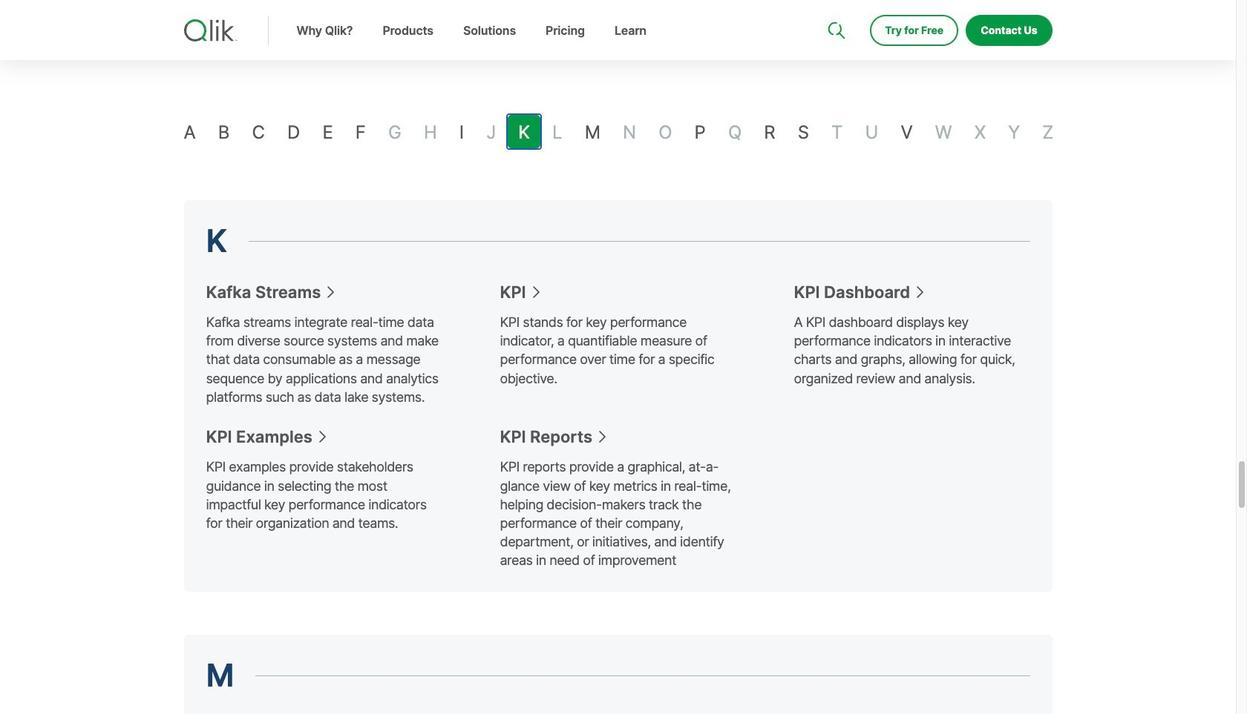 Task type: locate. For each thing, give the bounding box(es) containing it.
company image
[[915, 0, 927, 12]]



Task type: describe. For each thing, give the bounding box(es) containing it.
qlik image
[[184, 19, 237, 42]]

support image
[[829, 0, 841, 12]]



Task type: vqa. For each thing, say whether or not it's contained in the screenshot.
Company icon
yes



